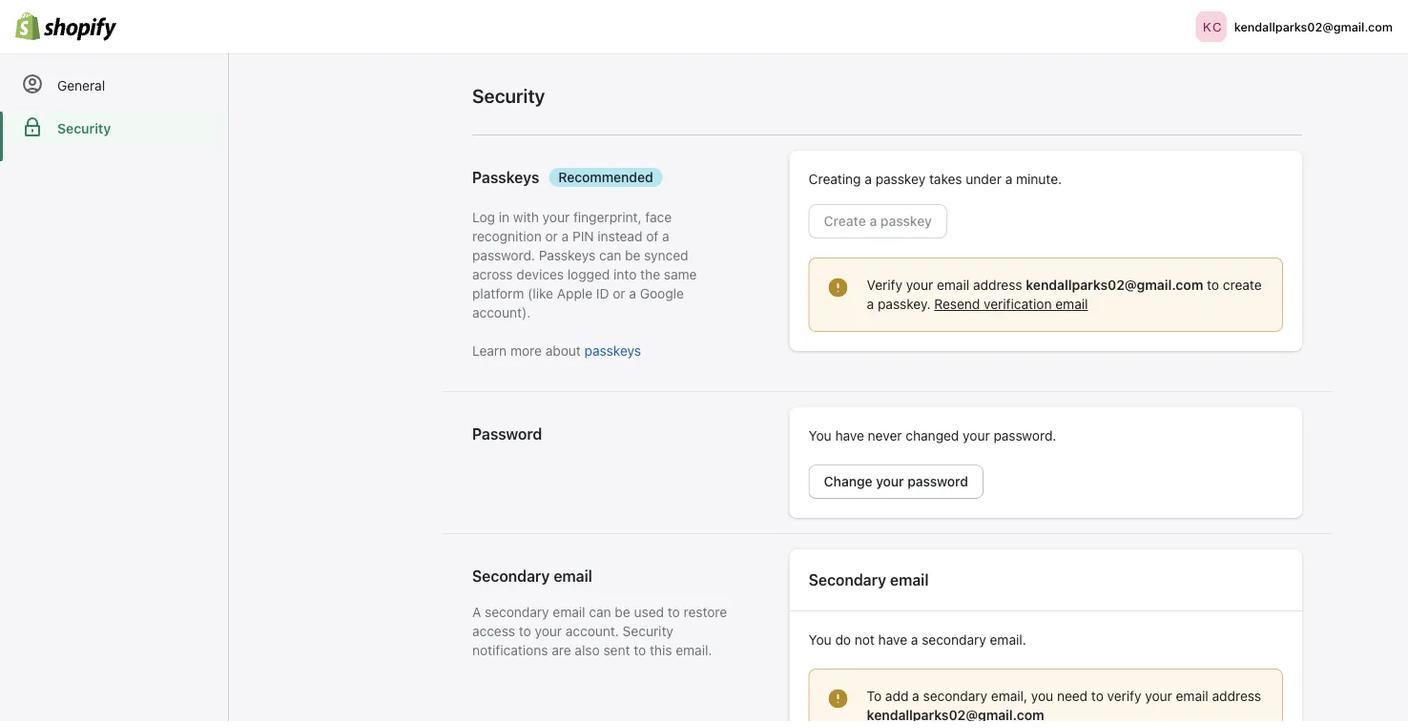 Task type: describe. For each thing, give the bounding box(es) containing it.
across
[[472, 267, 513, 283]]

your inside log in with your fingerprint, face recognition or a pin instead of a password. passkeys can be synced across devices logged into the same platform (like apple id or a google account).
[[543, 209, 570, 225]]

a right "not"
[[911, 632, 919, 648]]

1 vertical spatial or
[[613, 286, 626, 302]]

resend verification email
[[935, 296, 1088, 312]]

under
[[966, 171, 1002, 187]]

a inside button
[[870, 213, 877, 229]]

to create a passkey.
[[867, 277, 1262, 312]]

takes
[[930, 171, 963, 187]]

to right used
[[668, 605, 680, 620]]

your up passkey.
[[906, 277, 934, 293]]

to inside to create a passkey.
[[1207, 277, 1220, 293]]

verify
[[867, 277, 903, 293]]

learn more about passkeys
[[472, 343, 641, 359]]

secondary for do
[[809, 571, 887, 589]]

you
[[1032, 689, 1054, 704]]

you do not have a secondary email.
[[809, 632, 1027, 648]]

size 20 image for to add a secondary email, you need to verify your email address
[[829, 689, 848, 708]]

apple
[[557, 286, 593, 302]]

0 vertical spatial have
[[836, 428, 865, 444]]

passkeys link
[[585, 343, 641, 359]]

a right "creating"
[[865, 171, 872, 187]]

email,
[[992, 689, 1028, 704]]

security link
[[8, 112, 220, 146]]

a right of
[[662, 229, 670, 244]]

create a passkey button
[[809, 204, 948, 239]]

create a passkey
[[824, 213, 932, 229]]

0 vertical spatial passkeys
[[472, 169, 540, 187]]

password
[[908, 474, 969, 490]]

to add a secondary email, you need to verify your email address
[[867, 689, 1262, 704]]

of
[[646, 229, 659, 244]]

a right 'add' on the bottom right of the page
[[913, 689, 920, 704]]

about
[[546, 343, 581, 359]]

passkeys
[[585, 343, 641, 359]]

to
[[867, 689, 882, 704]]

the
[[641, 267, 660, 283]]

be inside a secondary email can be used to restore access to your account. security notifications are also sent to this email.
[[615, 605, 631, 620]]

log
[[472, 209, 495, 225]]

passkeys inside log in with your fingerprint, face recognition or a pin instead of a password. passkeys can be synced across devices logged into the same platform (like apple id or a google account).
[[539, 248, 596, 263]]

restore
[[684, 605, 727, 620]]

passkey for creating
[[876, 171, 926, 187]]

can inside log in with your fingerprint, face recognition or a pin instead of a password. passkeys can be synced across devices logged into the same platform (like apple id or a google account).
[[599, 248, 622, 263]]

platform
[[472, 286, 524, 302]]

a left "pin"
[[562, 229, 569, 244]]

can inside a secondary email can be used to restore access to your account. security notifications are also sent to this email.
[[589, 605, 611, 620]]

never
[[868, 428, 902, 444]]

verify your email address kendallparks02@gmail.com
[[867, 277, 1204, 293]]

account.
[[566, 624, 619, 639]]

(like
[[528, 286, 554, 302]]

your inside change your password button
[[876, 474, 904, 490]]

your right verify
[[1146, 689, 1173, 704]]

same
[[664, 267, 697, 283]]

1 vertical spatial secondary
[[922, 632, 987, 648]]

more
[[511, 343, 542, 359]]

secondary for secondary
[[472, 567, 550, 586]]

general
[[57, 78, 105, 94]]

do
[[836, 632, 851, 648]]

to right need
[[1092, 689, 1104, 704]]

general link
[[8, 69, 220, 103]]



Task type: locate. For each thing, give the bounding box(es) containing it.
address
[[973, 277, 1023, 293], [1213, 689, 1262, 704]]

email. right this
[[676, 643, 712, 659]]

0 vertical spatial secondary
[[485, 605, 549, 620]]

email. up 'email,'
[[990, 632, 1027, 648]]

this
[[650, 643, 672, 659]]

notifications
[[472, 643, 548, 659]]

size 20 image left verify
[[829, 278, 848, 297]]

your inside a secondary email can be used to restore access to your account. security notifications are also sent to this email.
[[535, 624, 562, 639]]

2 vertical spatial secondary
[[923, 689, 988, 704]]

a
[[472, 605, 481, 620]]

your right change
[[876, 474, 904, 490]]

to left create
[[1207, 277, 1220, 293]]

used
[[634, 605, 664, 620]]

verify
[[1108, 689, 1142, 704]]

be left used
[[615, 605, 631, 620]]

are
[[552, 643, 571, 659]]

0 horizontal spatial or
[[545, 229, 558, 244]]

1 horizontal spatial email.
[[990, 632, 1027, 648]]

recognition
[[472, 229, 542, 244]]

2 vertical spatial security
[[623, 624, 674, 639]]

0 vertical spatial or
[[545, 229, 558, 244]]

also
[[575, 643, 600, 659]]

1 horizontal spatial kendallparks02@gmail.com
[[1235, 20, 1393, 34]]

a right 'create'
[[870, 213, 877, 229]]

learn
[[472, 343, 507, 359]]

you for you do not have a secondary email.
[[809, 632, 832, 648]]

create
[[824, 213, 866, 229]]

0 horizontal spatial email.
[[676, 643, 712, 659]]

password. right changed
[[994, 428, 1057, 444]]

verification
[[984, 296, 1052, 312]]

password
[[472, 425, 542, 443]]

size 20 image
[[829, 278, 848, 297], [829, 689, 848, 708]]

secondary up access
[[485, 605, 549, 620]]

1 vertical spatial have
[[879, 632, 908, 648]]

your up 'are'
[[535, 624, 562, 639]]

0 vertical spatial password.
[[472, 248, 535, 263]]

security
[[472, 84, 545, 107], [57, 121, 111, 136], [623, 624, 674, 639]]

email.
[[990, 632, 1027, 648], [676, 643, 712, 659]]

passkeys down "pin"
[[539, 248, 596, 263]]

passkey left takes
[[876, 171, 926, 187]]

0 vertical spatial address
[[973, 277, 1023, 293]]

email inside a secondary email can be used to restore access to your account. security notifications are also sent to this email.
[[553, 605, 586, 620]]

resend
[[935, 296, 981, 312]]

logged
[[568, 267, 610, 283]]

2 size 20 image from the top
[[829, 689, 848, 708]]

change your password
[[824, 474, 969, 490]]

you up change
[[809, 428, 832, 444]]

2 you from the top
[[809, 632, 832, 648]]

can
[[599, 248, 622, 263], [589, 605, 611, 620]]

1 you from the top
[[809, 428, 832, 444]]

1 vertical spatial you
[[809, 632, 832, 648]]

need
[[1057, 689, 1088, 704]]

0 horizontal spatial security
[[57, 121, 111, 136]]

your right changed
[[963, 428, 990, 444]]

a secondary email can be used to restore access to your account. security notifications are also sent to this email.
[[472, 605, 727, 659]]

log in with your fingerprint, face recognition or a pin instead of a password. passkeys can be synced across devices logged into the same platform (like apple id or a google account).
[[472, 209, 697, 321]]

0 horizontal spatial have
[[836, 428, 865, 444]]

0 vertical spatial size 20 image
[[829, 278, 848, 297]]

1 horizontal spatial or
[[613, 286, 626, 302]]

your right with
[[543, 209, 570, 225]]

change
[[824, 474, 873, 490]]

secondary right "not"
[[922, 632, 987, 648]]

0 vertical spatial kendallparks02@gmail.com
[[1235, 20, 1393, 34]]

secondary
[[485, 605, 549, 620], [922, 632, 987, 648], [923, 689, 988, 704]]

0 vertical spatial be
[[625, 248, 641, 263]]

can down instead
[[599, 248, 622, 263]]

password. inside log in with your fingerprint, face recognition or a pin instead of a password. passkeys can be synced across devices logged into the same platform (like apple id or a google account).
[[472, 248, 535, 263]]

secondary email for email
[[472, 567, 592, 586]]

0 vertical spatial security
[[472, 84, 545, 107]]

1 vertical spatial kendallparks02@gmail.com
[[1026, 277, 1204, 293]]

1 horizontal spatial have
[[879, 632, 908, 648]]

kendallparks02@gmail.com
[[1235, 20, 1393, 34], [1026, 277, 1204, 293]]

1 horizontal spatial security
[[472, 84, 545, 107]]

to up notifications
[[519, 624, 531, 639]]

passkey for create
[[881, 213, 932, 229]]

be
[[625, 248, 641, 263], [615, 605, 631, 620]]

0 vertical spatial you
[[809, 428, 832, 444]]

0 horizontal spatial secondary email
[[472, 567, 592, 586]]

secondary email for not
[[809, 571, 929, 589]]

have
[[836, 428, 865, 444], [879, 632, 908, 648]]

secondary email
[[472, 567, 592, 586], [809, 571, 929, 589]]

or
[[545, 229, 558, 244], [613, 286, 626, 302]]

1 vertical spatial address
[[1213, 689, 1262, 704]]

synced
[[644, 248, 689, 263]]

0 horizontal spatial kendallparks02@gmail.com
[[1026, 277, 1204, 293]]

pin
[[573, 229, 594, 244]]

passkey inside button
[[881, 213, 932, 229]]

0 horizontal spatial secondary
[[472, 567, 550, 586]]

have left never
[[836, 428, 865, 444]]

you have never changed your password.
[[809, 428, 1057, 444]]

account).
[[472, 305, 531, 321]]

a down verify
[[867, 296, 874, 312]]

1 vertical spatial passkey
[[881, 213, 932, 229]]

0 horizontal spatial password.
[[472, 248, 535, 263]]

1 vertical spatial size 20 image
[[829, 689, 848, 708]]

0 vertical spatial passkey
[[876, 171, 926, 187]]

to
[[1207, 277, 1220, 293], [668, 605, 680, 620], [519, 624, 531, 639], [634, 643, 646, 659], [1092, 689, 1104, 704]]

changed
[[906, 428, 960, 444]]

passkey.
[[878, 296, 931, 312]]

resend verification email link
[[935, 296, 1088, 312]]

access
[[472, 624, 515, 639]]

sent
[[604, 643, 630, 659]]

devices
[[517, 267, 564, 283]]

with
[[513, 209, 539, 225]]

face
[[646, 209, 672, 225]]

email. inside a secondary email can be used to restore access to your account. security notifications are also sent to this email.
[[676, 643, 712, 659]]

in
[[499, 209, 510, 225]]

into
[[614, 267, 637, 283]]

or left "pin"
[[545, 229, 558, 244]]

add
[[886, 689, 909, 704]]

creating
[[809, 171, 861, 187]]

not
[[855, 632, 875, 648]]

change your password button
[[809, 465, 984, 499]]

secondary up the a
[[472, 567, 550, 586]]

1 vertical spatial password.
[[994, 428, 1057, 444]]

creating a passkey takes under a minute.
[[809, 171, 1062, 187]]

recommended
[[559, 169, 653, 185]]

0 vertical spatial can
[[599, 248, 622, 263]]

secondary up do
[[809, 571, 887, 589]]

1 vertical spatial passkeys
[[539, 248, 596, 263]]

be up into
[[625, 248, 641, 263]]

you for you have never changed your password.
[[809, 428, 832, 444]]

secondary email up the a
[[472, 567, 592, 586]]

size 20 image left to in the bottom right of the page
[[829, 689, 848, 708]]

email
[[937, 277, 970, 293], [1056, 296, 1088, 312], [554, 567, 592, 586], [890, 571, 929, 589], [553, 605, 586, 620], [1176, 689, 1209, 704]]

a inside to create a passkey.
[[867, 296, 874, 312]]

1 vertical spatial be
[[615, 605, 631, 620]]

or right id
[[613, 286, 626, 302]]

1 vertical spatial security
[[57, 121, 111, 136]]

1 horizontal spatial password.
[[994, 428, 1057, 444]]

passkey down creating a passkey takes under a minute.
[[881, 213, 932, 229]]

1 size 20 image from the top
[[829, 278, 848, 297]]

2 horizontal spatial security
[[623, 624, 674, 639]]

have right "not"
[[879, 632, 908, 648]]

0 horizontal spatial address
[[973, 277, 1023, 293]]

secondary
[[472, 567, 550, 586], [809, 571, 887, 589]]

kc
[[1204, 20, 1224, 34]]

1 horizontal spatial secondary
[[809, 571, 887, 589]]

id
[[596, 286, 609, 302]]

a
[[865, 171, 872, 187], [1006, 171, 1013, 187], [870, 213, 877, 229], [562, 229, 569, 244], [662, 229, 670, 244], [629, 286, 637, 302], [867, 296, 874, 312], [911, 632, 919, 648], [913, 689, 920, 704]]

secondary email up "not"
[[809, 571, 929, 589]]

1 horizontal spatial secondary email
[[809, 571, 929, 589]]

shopify image
[[15, 12, 116, 41]]

you
[[809, 428, 832, 444], [809, 632, 832, 648]]

passkeys up in
[[472, 169, 540, 187]]

secondary left 'email,'
[[923, 689, 988, 704]]

1 horizontal spatial address
[[1213, 689, 1262, 704]]

passkey
[[876, 171, 926, 187], [881, 213, 932, 229]]

passkeys
[[472, 169, 540, 187], [539, 248, 596, 263]]

fingerprint,
[[574, 209, 642, 225]]

size 20 image for verify your email address
[[829, 278, 848, 297]]

security inside a secondary email can be used to restore access to your account. security notifications are also sent to this email.
[[623, 624, 674, 639]]

password. down recognition
[[472, 248, 535, 263]]

secondary inside a secondary email can be used to restore access to your account. security notifications are also sent to this email.
[[485, 605, 549, 620]]

minute.
[[1016, 171, 1062, 187]]

1 vertical spatial can
[[589, 605, 611, 620]]

to left this
[[634, 643, 646, 659]]

password.
[[472, 248, 535, 263], [994, 428, 1057, 444]]

create
[[1223, 277, 1262, 293]]

a down into
[[629, 286, 637, 302]]

your
[[543, 209, 570, 225], [906, 277, 934, 293], [963, 428, 990, 444], [876, 474, 904, 490], [535, 624, 562, 639], [1146, 689, 1173, 704]]

instead
[[598, 229, 643, 244]]

a right under
[[1006, 171, 1013, 187]]

you left do
[[809, 632, 832, 648]]

google
[[640, 286, 684, 302]]

be inside log in with your fingerprint, face recognition or a pin instead of a password. passkeys can be synced across devices logged into the same platform (like apple id or a google account).
[[625, 248, 641, 263]]

can up account.
[[589, 605, 611, 620]]



Task type: vqa. For each thing, say whether or not it's contained in the screenshot.
the resend
yes



